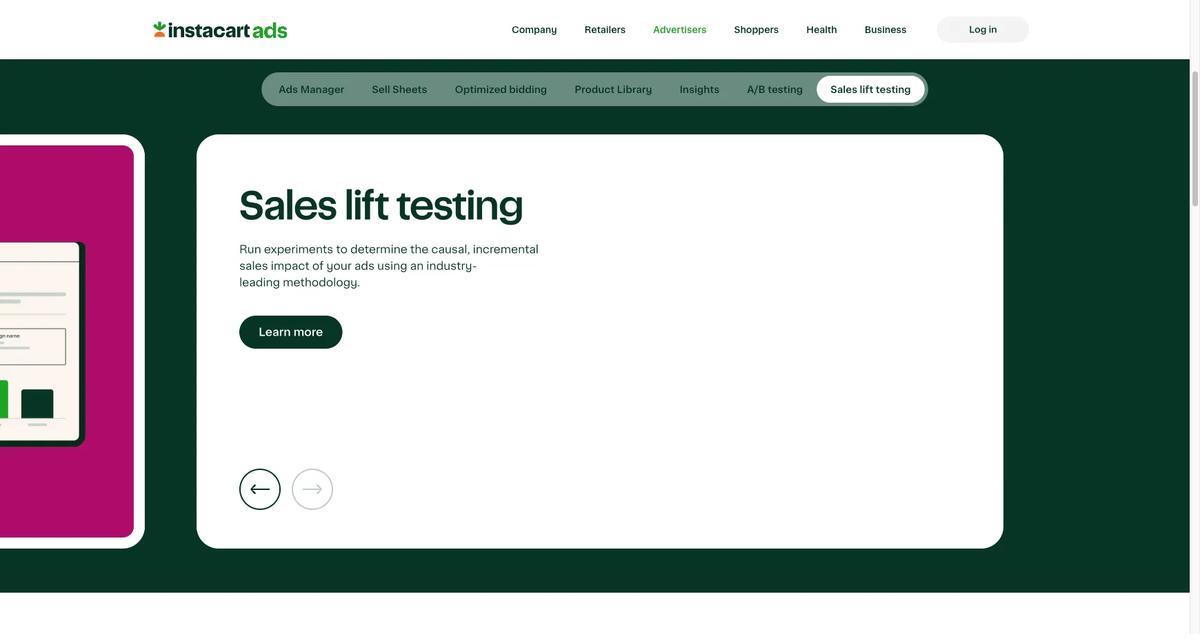 Task type: describe. For each thing, give the bounding box(es) containing it.
health button
[[793, 17, 852, 43]]

more
[[294, 327, 323, 339]]

leading
[[239, 277, 280, 289]]

sales inside slide 7 of 7 group
[[239, 188, 337, 227]]

run
[[239, 244, 261, 256]]

run experiments to determine the causal, incremental sales impact of your ads using an industry- leading methodology.
[[239, 244, 539, 289]]

slide 7 of 7 group
[[197, 135, 1004, 550]]

sell sheets
[[372, 85, 428, 95]]

sales inside button
[[831, 85, 858, 95]]

log
[[970, 25, 987, 34]]

learn
[[259, 327, 291, 339]]

insights
[[680, 85, 720, 95]]

ads manager button
[[265, 76, 358, 103]]

sales lift testing inside button
[[831, 85, 912, 95]]

shoppers button
[[721, 17, 793, 43]]

business button
[[852, 17, 921, 43]]

your
[[327, 261, 352, 273]]

retailers button
[[571, 17, 640, 43]]

sales lift testing inside slide 7 of 7 group
[[239, 188, 524, 227]]

lift inside slide 7 of 7 group
[[345, 188, 389, 227]]



Task type: vqa. For each thing, say whether or not it's contained in the screenshot.
the left testing
yes



Task type: locate. For each thing, give the bounding box(es) containing it.
advertisers
[[654, 25, 707, 34]]

1 horizontal spatial sales lift testing
[[831, 85, 912, 95]]

a/b testing button
[[734, 76, 817, 103]]

optimized
[[455, 85, 507, 95]]

testing down business dropdown button
[[876, 85, 912, 95]]

optimized bidding
[[455, 85, 547, 95]]

library
[[617, 85, 652, 95]]

company button
[[498, 17, 571, 43]]

determine
[[351, 244, 408, 256]]

lift
[[860, 85, 874, 95], [345, 188, 389, 227]]

0 horizontal spatial testing
[[397, 188, 524, 227]]

sales up experiments
[[239, 188, 337, 227]]

0 horizontal spatial lift
[[345, 188, 389, 227]]

sales lift testing down business dropdown button
[[831, 85, 912, 95]]

shoppers
[[735, 25, 779, 34]]

advertisers button
[[640, 17, 721, 43]]

testing inside button
[[768, 85, 803, 95]]

retailers
[[585, 25, 626, 34]]

1 vertical spatial lift
[[345, 188, 389, 227]]

1 vertical spatial sales lift testing
[[239, 188, 524, 227]]

log in link
[[938, 17, 1030, 43]]

sell sheets button
[[358, 76, 441, 103]]

lift down business dropdown button
[[860, 85, 874, 95]]

learn more
[[259, 327, 323, 339]]

sales lift testing button
[[817, 76, 925, 103]]

product
[[575, 85, 615, 95]]

impact
[[271, 261, 310, 273]]

1 vertical spatial sales
[[239, 188, 337, 227]]

bidding
[[510, 85, 547, 95]]

0 vertical spatial lift
[[860, 85, 874, 95]]

of
[[313, 261, 324, 273]]

a/b testing
[[748, 85, 803, 95]]

1 horizontal spatial testing
[[768, 85, 803, 95]]

sales
[[239, 261, 268, 273]]

sales
[[831, 85, 858, 95], [239, 188, 337, 227]]

0 horizontal spatial sales lift testing
[[239, 188, 524, 227]]

2 horizontal spatial testing
[[876, 85, 912, 95]]

product library
[[575, 85, 652, 95]]

causal,
[[432, 244, 470, 256]]

industry-
[[427, 261, 477, 273]]

lift up determine in the left of the page
[[345, 188, 389, 227]]

the
[[411, 244, 429, 256]]

sheets
[[393, 85, 428, 95]]

a/b
[[748, 85, 766, 95]]

1 horizontal spatial lift
[[860, 85, 874, 95]]

sales lift testing
[[831, 85, 912, 95], [239, 188, 524, 227]]

health
[[807, 25, 838, 34]]

0 vertical spatial sales
[[831, 85, 858, 95]]

learn more button
[[239, 303, 552, 350]]

incremental
[[473, 244, 539, 256]]

testing right a/b
[[768, 85, 803, 95]]

manager
[[300, 85, 345, 95]]

ads
[[279, 85, 298, 95]]

ads manager
[[279, 85, 345, 95]]

testing inside slide 7 of 7 group
[[397, 188, 524, 227]]

slide 6 of 7 group
[[0, 135, 145, 550]]

testing inside button
[[876, 85, 912, 95]]

0 vertical spatial sales lift testing
[[831, 85, 912, 95]]

ads
[[355, 261, 375, 273]]

methodology.
[[283, 277, 360, 289]]

testing up causal,
[[397, 188, 524, 227]]

an
[[410, 261, 424, 273]]

log in
[[970, 25, 998, 34]]

optimized bidding button
[[441, 76, 561, 103]]

product library button
[[561, 76, 666, 103]]

business
[[865, 25, 907, 34]]

sales down health "dropdown button"
[[831, 85, 858, 95]]

insights button
[[666, 76, 734, 103]]

company
[[512, 25, 557, 34]]

lift inside button
[[860, 85, 874, 95]]

0 horizontal spatial sales
[[239, 188, 337, 227]]

to
[[336, 244, 348, 256]]

1 horizontal spatial sales
[[831, 85, 858, 95]]

using
[[378, 261, 408, 273]]

sell
[[372, 85, 390, 95]]

testing
[[768, 85, 803, 95], [876, 85, 912, 95], [397, 188, 524, 227]]

in
[[989, 25, 998, 34]]

sales lift testing up determine in the left of the page
[[239, 188, 524, 227]]

experiments
[[264, 244, 333, 256]]



